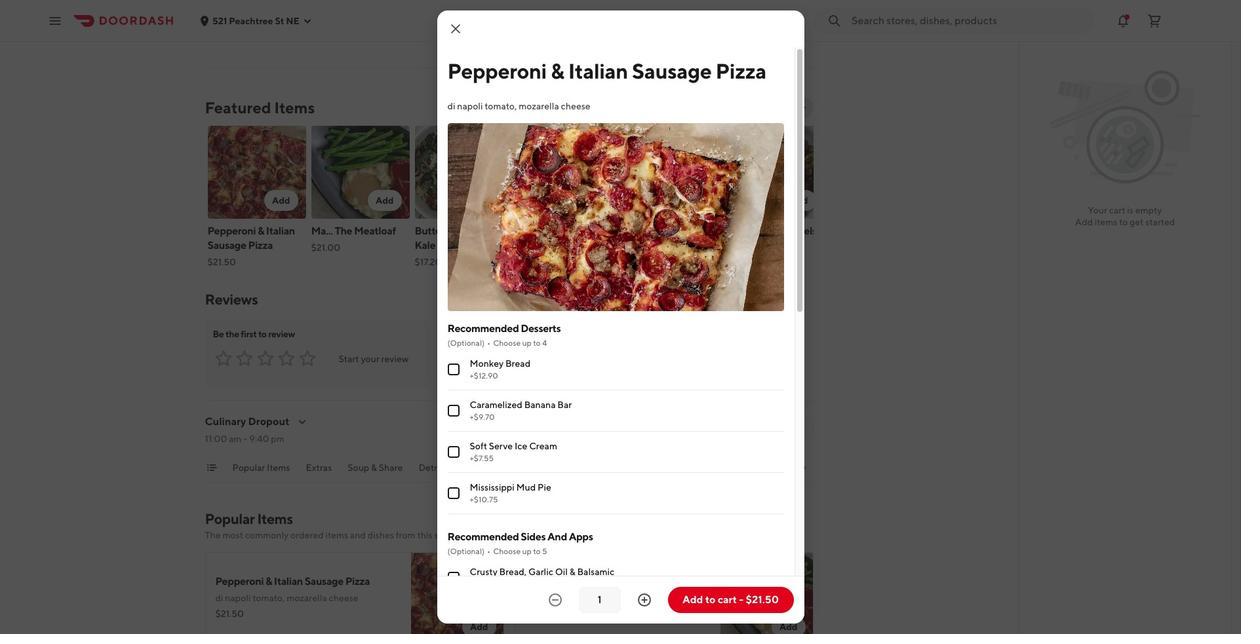 Task type: vqa. For each thing, say whether or not it's contained in the screenshot.
the 'Garlic'
yes



Task type: locate. For each thing, give the bounding box(es) containing it.
add button up the pretzels
[[575, 190, 609, 211]]

$17.20
[[415, 257, 442, 267]]

0 vertical spatial popular
[[232, 463, 265, 473]]

0 vertical spatial cheese
[[561, 101, 590, 111]]

None checkbox
[[447, 405, 459, 417], [447, 488, 459, 500], [447, 405, 459, 417], [447, 488, 459, 500]]

popular inside popular items the most commonly ordered items and dishes from this store
[[205, 511, 255, 528]]

pretzels
[[539, 225, 577, 237]]

cheese down pepperoni & italian sausage pizza
[[561, 101, 590, 111]]

review right start
[[381, 354, 409, 365]]

pepperoni & italian sausage pizza $21.50
[[207, 225, 295, 267]]

• up "monkey bread +$12.90"
[[487, 338, 490, 348]]

gochujang
[[725, 225, 777, 237]]

1 horizontal spatial monkey
[[622, 225, 659, 237]]

0 horizontal spatial meatloaf
[[354, 225, 396, 237]]

& inside pepperoni & italian sausage pizza di napoli tomato, mozarella cheese $21.50
[[265, 576, 272, 588]]

0 vertical spatial the
[[335, 225, 352, 237]]

0 vertical spatial di
[[447, 101, 455, 111]]

monkey up $12.90
[[622, 225, 659, 237]]

0 horizontal spatial di
[[215, 593, 223, 604]]

balsamic
[[577, 567, 615, 578]]

pepperoni
[[447, 58, 547, 83], [207, 225, 256, 237], [215, 576, 264, 588]]

popular items
[[232, 463, 290, 473]]

scroll menu navigation right image
[[798, 463, 808, 473]]

1 horizontal spatial ma...
[[525, 576, 547, 588]]

di inside pepperoni & italian sausage pizza di napoli tomato, mozarella cheese $21.50
[[215, 593, 223, 604]]

0 vertical spatial pepperoni
[[447, 58, 547, 83]]

0 vertical spatial first
[[371, 0, 391, 3]]

italian inside pepperoni & italian sausage pizza di napoli tomato, mozarella cheese $21.50
[[274, 576, 303, 588]]

subtotal
[[211, 5, 254, 19]]

1 horizontal spatial bread
[[661, 225, 689, 237]]

1 horizontal spatial review
[[381, 354, 409, 365]]

monkey up '+$12.90'
[[470, 359, 504, 369]]

crusty
[[470, 567, 497, 578]]

1 horizontal spatial tomato,
[[485, 101, 517, 111]]

add up brussels
[[790, 195, 808, 206]]

bar
[[557, 400, 572, 411]]

sausage inside pepperoni & italian sausage pizza di napoli tomato, mozarella cheese $21.50
[[305, 576, 343, 588]]

1 vertical spatial items
[[267, 463, 290, 473]]

pizza inside dialog
[[716, 58, 766, 83]]

recommended up crusty
[[447, 531, 519, 544]]

mississippi
[[470, 483, 514, 493]]

1 vertical spatial cheese
[[329, 593, 358, 604]]

to inside your cart is empty add items to get started
[[1119, 217, 1128, 227]]

(optional)
[[447, 338, 485, 348], [447, 547, 485, 557]]

pepperoni & italian sausage pizza image down the store at the left of page
[[411, 553, 504, 635]]

add right gravy
[[682, 594, 703, 606]]

detroit style pan pizza
[[419, 463, 513, 473]]

(optional) inside recommended sides and apps (optional) • choose up to 5
[[447, 547, 485, 557]]

0 horizontal spatial sausage
[[207, 239, 246, 252]]

pizza inside pepperoni & italian sausage pizza di napoli tomato, mozarella cheese $21.50
[[345, 576, 370, 588]]

fondue
[[568, 239, 603, 252]]

desserts right kids
[[764, 463, 800, 473]]

this
[[417, 530, 432, 541]]

oil
[[555, 567, 568, 578]]

meatloaf for green bean, smashed potato, gravy
[[568, 576, 610, 588]]

1 choose from the top
[[493, 338, 521, 348]]

ma... the meatloaf green bean, smashed potato, gravy
[[525, 576, 669, 604]]

1 horizontal spatial desserts
[[764, 463, 800, 473]]

sausage for pepperoni & italian sausage pizza
[[632, 58, 712, 83]]

0 vertical spatial mozarella
[[519, 101, 559, 111]]

gochujang brussels sprouts image
[[725, 126, 824, 219]]

serve
[[489, 441, 513, 452]]

0 vertical spatial choose
[[493, 338, 521, 348]]

review right the
[[268, 329, 295, 340]]

add down your
[[1075, 217, 1093, 227]]

cheese down and
[[329, 593, 358, 604]]

0 horizontal spatial mozarella
[[287, 593, 327, 604]]

desserts
[[521, 323, 561, 335], [764, 463, 800, 473]]

0 horizontal spatial ma...
[[311, 225, 333, 237]]

ma... up green
[[525, 576, 547, 588]]

items for popular items the most commonly ordered items and dishes from this store
[[257, 511, 293, 528]]

get
[[1130, 217, 1144, 227]]

pizza inside pepperoni & italian sausage pizza $21.50
[[248, 239, 273, 252]]

pepperoni for pepperoni & italian sausage pizza
[[447, 58, 547, 83]]

style
[[450, 463, 471, 473]]

1 horizontal spatial di
[[447, 101, 455, 111]]

1 vertical spatial soft
[[470, 441, 487, 452]]

1 horizontal spatial ma... the meatloaf image
[[720, 553, 813, 635]]

green
[[525, 593, 549, 604]]

desserts up 4
[[521, 323, 561, 335]]

None checkbox
[[447, 364, 459, 376], [447, 447, 459, 458], [447, 364, 459, 376], [447, 447, 459, 458]]

popular items the most commonly ordered items and dishes from this store
[[205, 511, 455, 541]]

items left and
[[326, 530, 348, 541]]

squash
[[462, 225, 496, 237]]

0 vertical spatial pepperoni & italian sausage pizza image
[[207, 126, 306, 219]]

start
[[339, 354, 359, 365]]

1 horizontal spatial napoli
[[457, 101, 483, 111]]

0 horizontal spatial -
[[243, 434, 247, 444]]

di inside pepperoni & italian sausage pizza dialog
[[447, 101, 455, 111]]

ma... the meatloaf image
[[311, 126, 409, 219], [720, 553, 813, 635]]

2 vertical spatial italian
[[274, 576, 303, 588]]

0 vertical spatial up
[[522, 338, 532, 348]]

0 horizontal spatial items
[[326, 530, 348, 541]]

0 horizontal spatial ma... the meatloaf image
[[311, 126, 409, 219]]

reviews
[[205, 291, 258, 308]]

2 vertical spatial the
[[548, 576, 566, 588]]

choose inside recommended sides and apps (optional) • choose up to 5
[[493, 547, 521, 557]]

1 • from the top
[[487, 338, 490, 348]]

to inside the recommended desserts (optional) • choose up to 4
[[533, 338, 541, 348]]

to left 4
[[533, 338, 541, 348]]

1 horizontal spatial -
[[739, 594, 744, 606]]

(optional) down the store at the left of page
[[447, 547, 485, 557]]

italian for pepperoni & italian sausage pizza di napoli tomato, mozarella cheese $21.50
[[274, 576, 303, 588]]

&
[[551, 58, 564, 83], [258, 225, 264, 237], [498, 225, 505, 237], [579, 225, 586, 237], [371, 463, 377, 473], [570, 567, 575, 578], [265, 576, 272, 588]]

close pepperoni & italian sausage pizza image
[[447, 21, 463, 37]]

the for green bean, smashed potato, gravy
[[548, 576, 566, 588]]

2 (optional) from the top
[[447, 547, 485, 557]]

caramelized
[[470, 400, 522, 411]]

the up $21.00
[[335, 225, 352, 237]]

1 up from the top
[[522, 338, 532, 348]]

& inside recommended sides and apps group
[[570, 567, 575, 578]]

snacks button
[[685, 462, 715, 483]]

pepperoni & italian sausage pizza
[[447, 58, 766, 83]]

peachtree
[[229, 15, 273, 26]]

the
[[225, 329, 239, 340]]

0 vertical spatial ma...
[[311, 225, 333, 237]]

1 vertical spatial •
[[487, 547, 490, 557]]

0 vertical spatial recommended
[[447, 323, 519, 335]]

featured items heading
[[205, 97, 315, 118]]

• up crusty
[[487, 547, 490, 557]]

add button for butternut squash & kale
[[471, 190, 505, 211]]

soft up the provolone
[[518, 225, 538, 237]]

add up squash
[[479, 195, 497, 206]]

0 vertical spatial desserts
[[521, 323, 561, 335]]

items down your
[[1095, 217, 1117, 227]]

items inside popular items the most commonly ordered items and dishes from this store
[[257, 511, 293, 528]]

add button up pepperoni & italian sausage pizza $21.50 at left top
[[264, 190, 298, 211]]

items
[[1095, 217, 1117, 227], [326, 530, 348, 541]]

sausage
[[632, 58, 712, 83], [207, 239, 246, 252], [305, 576, 343, 588]]

0 vertical spatial your
[[346, 0, 369, 3]]

1 horizontal spatial cheese
[[561, 101, 590, 111]]

up left 4
[[522, 338, 532, 348]]

pepperoni & italian sausage pizza image down featured items
[[207, 126, 306, 219]]

ma... inside ma... the meatloaf green bean, smashed potato, gravy
[[525, 576, 547, 588]]

1 vertical spatial tomato,
[[253, 593, 285, 604]]

pepperoni inside pepperoni & italian sausage pizza $21.50
[[207, 225, 256, 237]]

started
[[1145, 217, 1175, 227]]

1 vertical spatial -
[[739, 594, 744, 606]]

& inside pepperoni & italian sausage pizza $21.50
[[258, 225, 264, 237]]

pizza for pepperoni & italian sausage pizza $21.50
[[248, 239, 273, 252]]

0 vertical spatial monkey
[[622, 225, 659, 237]]

items up commonly
[[257, 511, 293, 528]]

cheese
[[561, 101, 590, 111], [329, 593, 358, 604]]

1 horizontal spatial items
[[1095, 217, 1117, 227]]

monkey inside 'monkey bread $12.90'
[[622, 225, 659, 237]]

monkey inside "monkey bread +$12.90"
[[470, 359, 504, 369]]

bread down the recommended desserts (optional) • choose up to 4
[[505, 359, 530, 369]]

add button for gochujang brussels sprouts
[[782, 190, 816, 211]]

italian for pepperoni & italian sausage pizza $21.50
[[266, 225, 295, 237]]

1 vertical spatial cart
[[718, 594, 737, 606]]

popular down 11:00 am - 9:40 pm
[[232, 463, 265, 473]]

pepperoni for pepperoni & italian sausage pizza di napoli tomato, mozarella cheese $21.50
[[215, 576, 264, 588]]

your right on
[[346, 0, 369, 3]]

add button up squash
[[471, 190, 505, 211]]

1 horizontal spatial the
[[335, 225, 352, 237]]

pepperoni & italian sausage pizza dialog
[[437, 10, 804, 635]]

add button up ma... the meatloaf $21.00
[[368, 190, 402, 211]]

pizza
[[716, 58, 766, 83], [248, 239, 273, 252], [491, 463, 513, 473], [345, 576, 370, 588]]

brussels
[[778, 225, 817, 237]]

bread for monkey bread $12.90
[[661, 225, 689, 237]]

1 vertical spatial popular
[[205, 511, 255, 528]]

recommended up "monkey bread +$12.90"
[[447, 323, 519, 335]]

1 horizontal spatial sausage
[[305, 576, 343, 588]]

0 horizontal spatial desserts
[[521, 323, 561, 335]]

ma... up $21.00
[[311, 225, 333, 237]]

sprouts
[[725, 239, 761, 252]]

2 vertical spatial items
[[257, 511, 293, 528]]

popular up most on the bottom of the page
[[205, 511, 255, 528]]

0 horizontal spatial napoli
[[225, 593, 251, 604]]

items down pm
[[267, 463, 290, 473]]

+$7.55
[[470, 454, 494, 464]]

culinary
[[205, 416, 246, 428]]

salads
[[529, 463, 556, 473]]

italian
[[568, 58, 628, 83], [266, 225, 295, 237], [274, 576, 303, 588]]

1 recommended from the top
[[447, 323, 519, 335]]

start your review
[[339, 354, 409, 365]]

•
[[487, 338, 490, 348], [487, 547, 490, 557]]

5
[[542, 547, 547, 557]]

pizza for pepperoni & italian sausage pizza
[[716, 58, 766, 83]]

ma... inside ma... the meatloaf $21.00
[[311, 225, 333, 237]]

soft inside soft pretzels & provolone fondue $16.70
[[518, 225, 538, 237]]

recommended sides and apps group
[[447, 531, 784, 635]]

0 vertical spatial •
[[487, 338, 490, 348]]

(optional) up '+$12.90'
[[447, 338, 485, 348]]

italian inside dialog
[[568, 58, 628, 83]]

potato,
[[614, 593, 644, 604]]

cheese inside pepperoni & italian sausage pizza dialog
[[561, 101, 590, 111]]

bread inside "monkey bread +$12.90"
[[505, 359, 530, 369]]

2 vertical spatial pepperoni
[[215, 576, 264, 588]]

cheese inside pepperoni & italian sausage pizza di napoli tomato, mozarella cheese $21.50
[[329, 593, 358, 604]]

italian inside pepperoni & italian sausage pizza $21.50
[[266, 225, 295, 237]]

review
[[268, 329, 295, 340], [381, 354, 409, 365]]

add button up 'monkey bread $12.90'
[[678, 190, 712, 211]]

commonly
[[245, 530, 289, 541]]

0 vertical spatial -
[[243, 434, 247, 444]]

0 vertical spatial tomato,
[[485, 101, 517, 111]]

first left order,
[[371, 0, 391, 3]]

sausage inside dialog
[[632, 58, 712, 83]]

2 up from the top
[[522, 547, 532, 557]]

1 horizontal spatial pepperoni & italian sausage pizza image
[[411, 553, 504, 635]]

2 vertical spatial $21.50
[[215, 609, 244, 620]]

soft inside "soft serve ice cream +$7.55"
[[470, 441, 487, 452]]

sandwiches
[[572, 463, 622, 473]]

add button down crusty
[[462, 617, 496, 635]]

napoli inside pepperoni & italian sausage pizza di napoli tomato, mozarella cheese $21.50
[[225, 593, 251, 604]]

mozarella
[[519, 101, 559, 111], [287, 593, 327, 604]]

items for popular items
[[267, 463, 290, 473]]

2 horizontal spatial sausage
[[632, 58, 712, 83]]

pie
[[538, 483, 551, 493]]

the left most on the bottom of the page
[[205, 530, 221, 541]]

1 vertical spatial choose
[[493, 547, 521, 557]]

add
[[272, 195, 290, 206], [376, 195, 394, 206], [479, 195, 497, 206], [583, 195, 601, 206], [686, 195, 704, 206], [790, 195, 808, 206], [1075, 217, 1093, 227], [682, 594, 703, 606], [470, 622, 488, 633], [779, 622, 798, 633]]

your right start
[[361, 354, 379, 365]]

napoli inside pepperoni & italian sausage pizza dialog
[[457, 101, 483, 111]]

first right the
[[241, 329, 257, 340]]

1 vertical spatial monkey
[[470, 359, 504, 369]]

11:00 am - 9:40 pm
[[205, 434, 284, 444]]

meatloaf up smashed
[[568, 576, 610, 588]]

the up bean,
[[548, 576, 566, 588]]

pepperoni inside pepperoni & italian sausage pizza di napoli tomato, mozarella cheese $21.50
[[215, 576, 264, 588]]

pizza for pepperoni & italian sausage pizza di napoli tomato, mozarella cheese $21.50
[[345, 576, 370, 588]]

items inside popular items button
[[267, 463, 290, 473]]

items inside featured items heading
[[274, 98, 315, 117]]

the inside ma... the meatloaf green bean, smashed potato, gravy
[[548, 576, 566, 588]]

1 horizontal spatial first
[[371, 0, 391, 3]]

$21.50 inside pepperoni & italian sausage pizza di napoli tomato, mozarella cheese $21.50
[[215, 609, 244, 620]]

crusty bread, garlic oil & balsamic
[[470, 567, 615, 578]]

- inside add to cart - $21.50 button
[[739, 594, 744, 606]]

to left 5
[[533, 547, 541, 557]]

soup & share
[[348, 463, 403, 473]]

items right featured
[[274, 98, 315, 117]]

bread,
[[499, 567, 527, 578]]

up down sides
[[522, 547, 532, 557]]

0 horizontal spatial review
[[268, 329, 295, 340]]

recommended inside recommended sides and apps (optional) • choose up to 5
[[447, 531, 519, 544]]

recommended desserts group
[[447, 322, 784, 515]]

meatloaf inside ma... the meatloaf $21.00
[[354, 225, 396, 237]]

0 horizontal spatial monkey
[[470, 359, 504, 369]]

0 horizontal spatial cart
[[718, 594, 737, 606]]

0 vertical spatial $21.50
[[207, 257, 236, 267]]

your
[[1088, 205, 1107, 216]]

0 vertical spatial review
[[268, 329, 295, 340]]

2 • from the top
[[487, 547, 490, 557]]

decrease quantity by 1 image
[[547, 593, 563, 608]]

caramelized banana bar +$9.70
[[470, 400, 572, 422]]

& inside soup & share button
[[371, 463, 377, 473]]

0 vertical spatial items
[[1095, 217, 1117, 227]]

choose up "monkey bread +$12.90"
[[493, 338, 521, 348]]

monkey for monkey bread +$12.90
[[470, 359, 504, 369]]

0 horizontal spatial cheese
[[329, 593, 358, 604]]

the inside popular items the most commonly ordered items and dishes from this store
[[205, 530, 221, 541]]

0 horizontal spatial tomato,
[[253, 593, 285, 604]]

1 vertical spatial pepperoni
[[207, 225, 256, 237]]

meatloaf left butternut
[[354, 225, 396, 237]]

monkey
[[622, 225, 659, 237], [470, 359, 504, 369]]

0 vertical spatial italian
[[568, 58, 628, 83]]

items
[[274, 98, 315, 117], [267, 463, 290, 473], [257, 511, 293, 528]]

0 vertical spatial bread
[[661, 225, 689, 237]]

& inside "butternut squash & kale $17.20"
[[498, 225, 505, 237]]

notification bell image
[[1115, 13, 1131, 29]]

1 vertical spatial the
[[205, 530, 221, 541]]

2 recommended from the top
[[447, 531, 519, 544]]

0 vertical spatial soft
[[518, 225, 538, 237]]

0 horizontal spatial the
[[205, 530, 221, 541]]

meatloaf inside ma... the meatloaf green bean, smashed potato, gravy
[[568, 576, 610, 588]]

cart
[[1109, 205, 1125, 216], [718, 594, 737, 606]]

choose inside the recommended desserts (optional) • choose up to 4
[[493, 338, 521, 348]]

kids
[[730, 463, 749, 473]]

pm
[[271, 434, 284, 444]]

featured items
[[205, 98, 315, 117]]

bread down the monkey bread "image"
[[661, 225, 689, 237]]

recommended inside the recommended desserts (optional) • choose up to 4
[[447, 323, 519, 335]]

2 choose from the top
[[493, 547, 521, 557]]

1 vertical spatial di
[[215, 593, 223, 604]]

2 vertical spatial sausage
[[305, 576, 343, 588]]

1 vertical spatial meatloaf
[[568, 576, 610, 588]]

0 horizontal spatial soft
[[470, 441, 487, 452]]

choose up bread,
[[493, 547, 521, 557]]

1 vertical spatial bread
[[505, 359, 530, 369]]

recommended for recommended desserts
[[447, 323, 519, 335]]

1 vertical spatial sausage
[[207, 239, 246, 252]]

0 horizontal spatial first
[[241, 329, 257, 340]]

on
[[330, 0, 343, 3]]

1 vertical spatial first
[[241, 329, 257, 340]]

1 vertical spatial recommended
[[447, 531, 519, 544]]

pepperoni & italian sausage pizza image
[[207, 126, 306, 219], [411, 553, 504, 635]]

add inside button
[[682, 594, 703, 606]]

bread inside 'monkey bread $12.90'
[[661, 225, 689, 237]]

sausage inside pepperoni & italian sausage pizza $21.50
[[207, 239, 246, 252]]

monkey bread +$12.90
[[470, 359, 530, 381]]

1 vertical spatial ma...
[[525, 576, 547, 588]]

pepperoni inside dialog
[[447, 58, 547, 83]]

$8.60
[[725, 257, 751, 267]]

1 vertical spatial napoli
[[225, 593, 251, 604]]

add button for monkey bread
[[678, 190, 712, 211]]

(optional) inside the recommended desserts (optional) • choose up to 4
[[447, 338, 485, 348]]

a
[[243, 0, 249, 3]]

0 vertical spatial cart
[[1109, 205, 1125, 216]]

0 vertical spatial sausage
[[632, 58, 712, 83]]

to left get
[[1119, 217, 1128, 227]]

to inside recommended sides and apps (optional) • choose up to 5
[[533, 547, 541, 557]]

1 vertical spatial italian
[[266, 225, 295, 237]]

choose
[[493, 338, 521, 348], [493, 547, 521, 557]]

the inside ma... the meatloaf $21.00
[[335, 225, 352, 237]]

1 (optional) from the top
[[447, 338, 485, 348]]

1 horizontal spatial meatloaf
[[568, 576, 610, 588]]

1 vertical spatial up
[[522, 547, 532, 557]]

1 horizontal spatial soft
[[518, 225, 538, 237]]

to right gravy
[[705, 594, 715, 606]]

1 vertical spatial (optional)
[[447, 547, 485, 557]]

smashed
[[576, 593, 613, 604]]

add button up brussels
[[782, 190, 816, 211]]

0 vertical spatial items
[[274, 98, 315, 117]]

• inside the recommended desserts (optional) • choose up to 4
[[487, 338, 490, 348]]

popular inside button
[[232, 463, 265, 473]]

1 vertical spatial $21.50
[[746, 594, 779, 606]]

soft up +$7.55
[[470, 441, 487, 452]]

0 vertical spatial meatloaf
[[354, 225, 396, 237]]

bread
[[661, 225, 689, 237], [505, 359, 530, 369]]



Task type: describe. For each thing, give the bounding box(es) containing it.
extras
[[306, 463, 332, 473]]

butternut
[[415, 225, 460, 237]]

your cart is empty add items to get started
[[1075, 205, 1175, 227]]

sides
[[521, 531, 546, 544]]

$21.50 inside button
[[746, 594, 779, 606]]

pepperoni for pepperoni & italian sausage pizza $21.50
[[207, 225, 256, 237]]

• inside recommended sides and apps (optional) • choose up to 5
[[487, 547, 490, 557]]

up inside recommended sides and apps (optional) • choose up to 5
[[522, 547, 532, 557]]

$21.00
[[311, 243, 340, 253]]

soft serve ice cream +$7.55
[[470, 441, 557, 464]]

provolone
[[518, 239, 566, 252]]

gochujang brussels sprouts $8.60
[[725, 225, 817, 267]]

Crusty Bread, Garlic Oil & Balsamic checkbox
[[447, 572, 459, 584]]

extras button
[[306, 462, 332, 483]]

pepperoni & italian sausage pizza di napoli tomato, mozarella cheese $21.50
[[215, 576, 370, 620]]

bread for monkey bread +$12.90
[[505, 359, 530, 369]]

butternut squash & kale image
[[415, 126, 513, 219]]

ma... the meatloaf $21.00
[[311, 225, 396, 253]]

1 vertical spatial desserts
[[764, 463, 800, 473]]

add to cart - $21.50
[[682, 594, 779, 606]]

popular for popular items the most commonly ordered items and dishes from this store
[[205, 511, 255, 528]]

culinary dropout
[[205, 416, 289, 428]]

soft for pretzels
[[518, 225, 538, 237]]

tomato, inside pepperoni & italian sausage pizza dialog
[[485, 101, 517, 111]]

from
[[396, 530, 415, 541]]

add up 'monkey bread $12.90'
[[686, 195, 704, 206]]

first inside enjoy a $0 delivery fee on your first order, $5 subtotal minimum required.
[[371, 0, 391, 3]]

is
[[1127, 205, 1133, 216]]

dropout
[[248, 416, 289, 428]]

di napoli tomato, mozarella cheese
[[447, 101, 590, 111]]

$12.90
[[622, 243, 650, 253]]

cart inside button
[[718, 594, 737, 606]]

mud
[[516, 483, 536, 493]]

to right the
[[258, 329, 267, 340]]

most
[[222, 530, 243, 541]]

add up fondue
[[583, 195, 601, 206]]

521 peachtree st ne
[[212, 15, 300, 26]]

your inside enjoy a $0 delivery fee on your first order, $5 subtotal minimum required.
[[346, 0, 369, 3]]

Current quantity is 1 number field
[[586, 593, 613, 608]]

recommended sides and apps (optional) • choose up to 5
[[447, 531, 593, 557]]

butternut squash & kale $17.20
[[415, 225, 505, 267]]

monkey bread $12.90
[[622, 225, 689, 253]]

garlic
[[528, 567, 553, 578]]

0 vertical spatial ma... the meatloaf image
[[311, 126, 409, 219]]

add inside your cart is empty add items to get started
[[1075, 217, 1093, 227]]

ma... for ma... the meatloaf
[[311, 225, 333, 237]]

0 items, open order cart image
[[1147, 13, 1162, 29]]

detroit
[[419, 463, 448, 473]]

+$9.70
[[470, 413, 495, 422]]

soft pretzels & provolone fondue $16.70
[[518, 225, 603, 267]]

and
[[350, 530, 366, 541]]

items inside your cart is empty add items to get started
[[1095, 217, 1117, 227]]

desserts button
[[764, 462, 800, 483]]

add button down add to cart - $21.50 button
[[772, 617, 805, 635]]

1 vertical spatial ma... the meatloaf image
[[720, 553, 813, 635]]

+$10.75
[[470, 495, 498, 505]]

$0
[[251, 0, 266, 3]]

+$12.90
[[470, 371, 498, 381]]

ice
[[515, 441, 527, 452]]

order,
[[393, 0, 423, 3]]

to inside button
[[705, 594, 715, 606]]

meatloaf for ma... the meatloaf
[[354, 225, 396, 237]]

up inside the recommended desserts (optional) • choose up to 4
[[522, 338, 532, 348]]

soup
[[348, 463, 369, 473]]

items inside popular items the most commonly ordered items and dishes from this store
[[326, 530, 348, 541]]

add down crusty
[[470, 622, 488, 633]]

mozarella inside pepperoni & italian sausage pizza di napoli tomato, mozarella cheese $21.50
[[287, 593, 327, 604]]

ma... for green bean, smashed potato, gravy
[[525, 576, 547, 588]]

delivery
[[268, 0, 309, 3]]

pizza inside button
[[491, 463, 513, 473]]

banana
[[524, 400, 556, 411]]

enjoy a $0 delivery fee on your first order, $5 subtotal minimum required.
[[211, 0, 439, 19]]

recommended for recommended sides and apps
[[447, 531, 519, 544]]

mozarella inside pepperoni & italian sausage pizza dialog
[[519, 101, 559, 111]]

increase quantity by 1 image
[[636, 593, 652, 608]]

add button for soft pretzels & provolone fondue
[[575, 190, 609, 211]]

ne
[[286, 15, 300, 26]]

be
[[213, 329, 224, 340]]

& inside soft pretzels & provolone fondue $16.70
[[579, 225, 586, 237]]

11:00
[[205, 434, 227, 444]]

monkey for monkey bread $12.90
[[622, 225, 659, 237]]

soup & share button
[[348, 462, 403, 483]]

mississippi mud pie +$10.75
[[470, 483, 551, 505]]

add button for ma... the meatloaf
[[368, 190, 402, 211]]

0 horizontal spatial pepperoni & italian sausage pizza image
[[207, 126, 306, 219]]

salads button
[[529, 462, 556, 483]]

monkey bread image
[[622, 126, 720, 219]]

$21.50 inside pepperoni & italian sausage pizza $21.50
[[207, 257, 236, 267]]

enjoy
[[211, 0, 241, 3]]

add up pepperoni & italian sausage pizza $21.50 at left top
[[272, 195, 290, 206]]

required.
[[308, 5, 355, 19]]

Item Search search field
[[624, 422, 803, 436]]

am
[[229, 434, 242, 444]]

apps
[[569, 531, 593, 544]]

popular for popular items
[[232, 463, 265, 473]]

next button of carousel image
[[798, 102, 808, 113]]

add to cart - $21.50 button
[[668, 587, 794, 614]]

featured
[[205, 98, 271, 117]]

add down add to cart - $21.50 button
[[779, 622, 798, 633]]

1 vertical spatial your
[[361, 354, 379, 365]]

521
[[212, 15, 227, 26]]

the for ma... the meatloaf
[[335, 225, 352, 237]]

recommended desserts (optional) • choose up to 4
[[447, 323, 561, 348]]

1 vertical spatial review
[[381, 354, 409, 365]]

minimum
[[256, 5, 306, 19]]

reviews link
[[205, 291, 258, 308]]

open menu image
[[47, 13, 63, 29]]

cart inside your cart is empty add items to get started
[[1109, 205, 1125, 216]]

bean,
[[551, 593, 574, 604]]

st
[[275, 15, 284, 26]]

items for featured items
[[274, 98, 315, 117]]

add up ma... the meatloaf $21.00
[[376, 195, 394, 206]]

4
[[542, 338, 547, 348]]

be the first to review
[[213, 329, 295, 340]]

popular items button
[[232, 462, 290, 483]]

italian for pepperoni & italian sausage pizza
[[568, 58, 628, 83]]

soft pretzels & provolone fondue image
[[518, 126, 617, 219]]

entrees button
[[637, 462, 670, 483]]

kids button
[[730, 462, 749, 483]]

sausage for pepperoni & italian sausage pizza $21.50
[[207, 239, 246, 252]]

pan
[[473, 463, 489, 473]]

desserts inside the recommended desserts (optional) • choose up to 4
[[521, 323, 561, 335]]

sausage for pepperoni & italian sausage pizza di napoli tomato, mozarella cheese $21.50
[[305, 576, 343, 588]]

tomato, inside pepperoni & italian sausage pizza di napoli tomato, mozarella cheese $21.50
[[253, 593, 285, 604]]

$16.70
[[518, 257, 546, 267]]

soft for serve
[[470, 441, 487, 452]]

entrees
[[637, 463, 670, 473]]

add button for pepperoni & italian sausage pizza
[[264, 190, 298, 211]]



